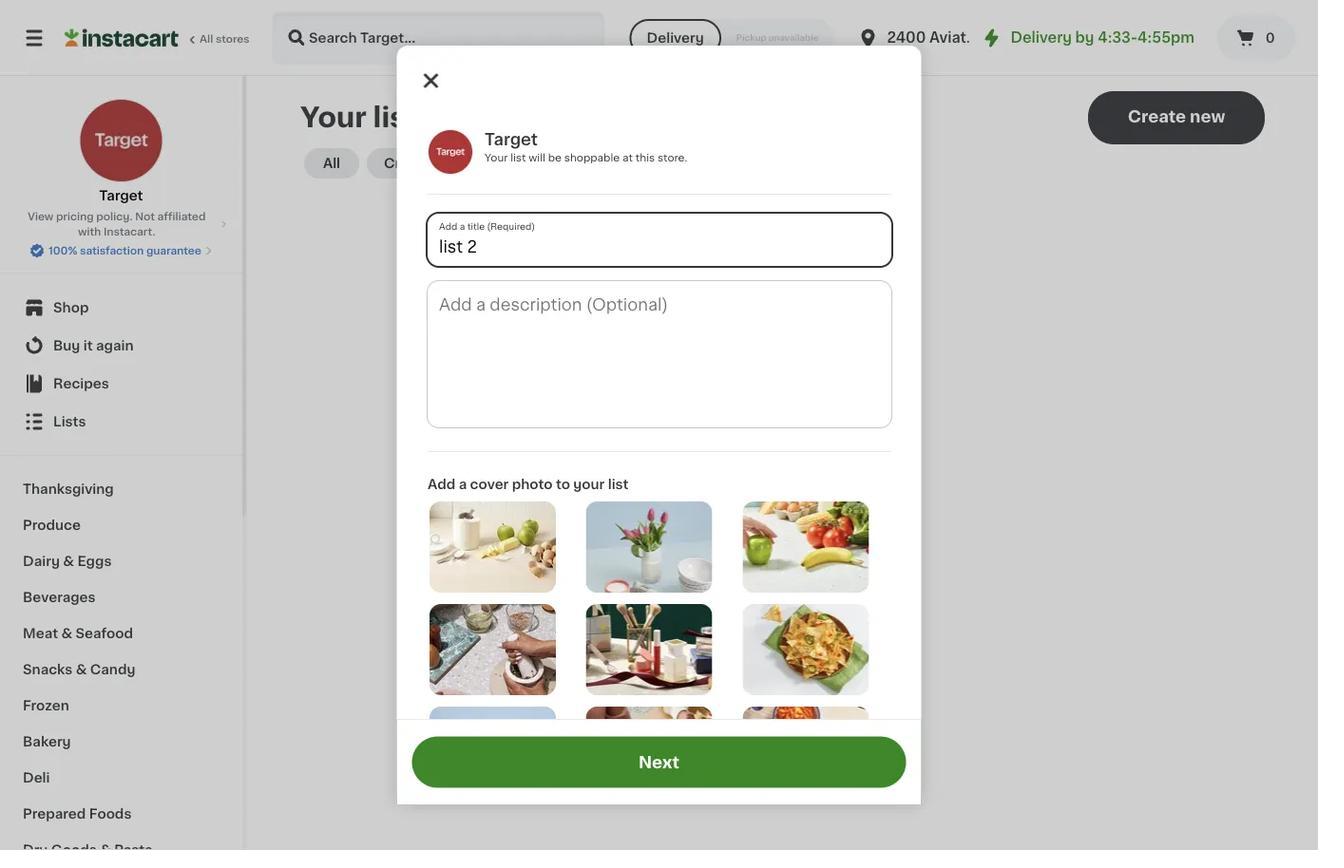 Task type: locate. For each thing, give the bounding box(es) containing it.
list
[[510, 153, 526, 163], [608, 478, 628, 491]]

prepared
[[23, 808, 86, 821]]

next button
[[412, 737, 906, 789]]

1 vertical spatial be
[[802, 415, 819, 429]]

meat & seafood
[[23, 627, 133, 641]]

0 vertical spatial all
[[200, 34, 213, 44]]

1 lists from the left
[[53, 415, 86, 429]]

will inside 'target your list will be shoppable at this store.'
[[528, 153, 545, 163]]

will for target
[[528, 153, 545, 163]]

deli link
[[11, 760, 231, 797]]

1 horizontal spatial target
[[484, 132, 538, 148]]

list_add_items dialog
[[397, 46, 922, 851]]

lists for lists
[[53, 415, 86, 429]]

frozen
[[23, 700, 69, 713]]

prepared foods
[[23, 808, 132, 821]]

0 vertical spatial your
[[300, 104, 367, 131]]

&
[[63, 555, 74, 568], [61, 627, 72, 641], [76, 664, 87, 677]]

with
[[78, 227, 101, 237]]

not
[[135, 212, 155, 222]]

here.
[[865, 415, 899, 429]]

lists
[[53, 415, 86, 429], [667, 415, 699, 429]]

shop link
[[11, 289, 231, 327]]

view pricing policy. not affiliated with instacart.
[[28, 212, 206, 237]]

1 horizontal spatial all
[[323, 157, 340, 170]]

1 vertical spatial by
[[443, 157, 461, 170]]

new
[[1190, 109, 1226, 125]]

1 horizontal spatial by
[[1076, 31, 1095, 45]]

& inside dairy & eggs link
[[63, 555, 74, 568]]

1 horizontal spatial be
[[802, 415, 819, 429]]

100% satisfaction guarantee
[[49, 246, 201, 256]]

lists down recipes
[[53, 415, 86, 429]]

recipes link
[[11, 365, 231, 403]]

instacart.
[[104, 227, 155, 237]]

meat & seafood link
[[11, 616, 231, 652]]

0 horizontal spatial will
[[528, 153, 545, 163]]

0 horizontal spatial by
[[443, 157, 461, 170]]

will
[[528, 153, 545, 163], [777, 415, 798, 429]]

1 vertical spatial list
[[608, 478, 628, 491]]

be for target
[[548, 153, 561, 163]]

& left eggs
[[63, 555, 74, 568]]

dairy
[[23, 555, 60, 568]]

& right meat
[[61, 627, 72, 641]]

None text field
[[427, 281, 891, 428]]

view pricing policy. not affiliated with instacart. link
[[15, 209, 227, 240]]

produce link
[[11, 508, 231, 544]]

all left stores
[[200, 34, 213, 44]]

1 horizontal spatial delivery
[[1011, 31, 1072, 45]]

0 vertical spatial list
[[510, 153, 526, 163]]

delivery inside 'link'
[[1011, 31, 1072, 45]]

by
[[1076, 31, 1095, 45], [443, 157, 461, 170]]

& left candy on the left of page
[[76, 664, 87, 677]]

thanksgiving
[[23, 483, 114, 496]]

1 horizontal spatial lists
[[667, 415, 699, 429]]

by for created
[[443, 157, 461, 170]]

to
[[556, 478, 570, 491]]

0 vertical spatial &
[[63, 555, 74, 568]]

target up me
[[484, 132, 538, 148]]

0 vertical spatial be
[[548, 153, 561, 163]]

policy.
[[96, 212, 133, 222]]

snacks
[[23, 664, 73, 677]]

target logo image
[[79, 99, 163, 183], [427, 129, 473, 175]]

all inside all stores link
[[200, 34, 213, 44]]

1 vertical spatial all
[[323, 157, 340, 170]]

0 vertical spatial by
[[1076, 31, 1095, 45]]

affiliated
[[157, 212, 206, 222]]

bakery link
[[11, 724, 231, 760]]

delivery inside button
[[647, 31, 704, 45]]

aviation
[[930, 31, 989, 45]]

be
[[548, 153, 561, 163], [802, 415, 819, 429]]

1 horizontal spatial target logo image
[[427, 129, 473, 175]]

1 vertical spatial your
[[484, 153, 507, 163]]

a table with people sitting around it with a bowl of potato chips, doritos, and cheetos. image
[[742, 707, 869, 798]]

buy it again link
[[11, 327, 231, 365]]

be left shoppable on the left top
[[548, 153, 561, 163]]

list right your
[[608, 478, 628, 491]]

target up policy.
[[99, 189, 143, 202]]

4:33-
[[1098, 31, 1138, 45]]

0 horizontal spatial lists
[[53, 415, 86, 429]]

your right created
[[484, 153, 507, 163]]

will right create
[[777, 415, 798, 429]]

0 horizontal spatial be
[[548, 153, 561, 163]]

create
[[731, 415, 773, 429]]

0 horizontal spatial target logo image
[[79, 99, 163, 183]]

target logo image inside list_add_items dialog
[[427, 129, 473, 175]]

beverages
[[23, 591, 96, 605]]

be left saved
[[802, 415, 819, 429]]

0 horizontal spatial target
[[99, 189, 143, 202]]

be inside 'target your list will be shoppable at this store.'
[[548, 153, 561, 163]]

2 lists from the left
[[667, 415, 699, 429]]

0 vertical spatial target
[[484, 132, 538, 148]]

& inside snacks & candy 'link'
[[76, 664, 87, 677]]

your
[[300, 104, 367, 131], [484, 153, 507, 163]]

by left 4:33-
[[1076, 31, 1095, 45]]

1 horizontal spatial your
[[484, 153, 507, 163]]

1 horizontal spatial will
[[777, 415, 798, 429]]

100% satisfaction guarantee button
[[30, 240, 213, 259]]

0 horizontal spatial delivery
[[647, 31, 704, 45]]

1 vertical spatial target
[[99, 189, 143, 202]]

at
[[622, 153, 633, 163]]

created
[[384, 157, 440, 170]]

0 horizontal spatial list
[[510, 153, 526, 163]]

service type group
[[630, 19, 834, 57]]

all inside all button
[[323, 157, 340, 170]]

by inside 'link'
[[1076, 31, 1095, 45]]

your up all button
[[300, 104, 367, 131]]

bakery
[[23, 736, 71, 749]]

pressed powder, foundation, lip stick, and makeup brushes. image
[[429, 707, 556, 798]]

0 horizontal spatial all
[[200, 34, 213, 44]]

1 horizontal spatial list
[[608, 478, 628, 491]]

0 horizontal spatial your
[[300, 104, 367, 131]]

None search field
[[272, 11, 605, 65]]

1 vertical spatial will
[[777, 415, 798, 429]]

& inside "meat & seafood" link
[[61, 627, 72, 641]]

by left me
[[443, 157, 461, 170]]

prepared foods link
[[11, 797, 231, 833]]

a small white vase of pink tulips, a stack of 3 white bowls, and a rolled napkin. image
[[586, 502, 712, 593]]

1 vertical spatial &
[[61, 627, 72, 641]]

eggs
[[77, 555, 112, 568]]

your
[[573, 478, 604, 491]]

lists left you at the right of page
[[667, 415, 699, 429]]

target
[[484, 132, 538, 148], [99, 189, 143, 202]]

dairy & eggs
[[23, 555, 112, 568]]

0 button
[[1218, 15, 1296, 61]]

will left shoppable on the left top
[[528, 153, 545, 163]]

0 vertical spatial will
[[528, 153, 545, 163]]

target link
[[79, 99, 163, 205]]

bowl of nachos covered in cheese. image
[[742, 604, 869, 696]]

created by me
[[384, 157, 486, 170]]

foods
[[89, 808, 132, 821]]

list right me
[[510, 153, 526, 163]]

2 vertical spatial &
[[76, 664, 87, 677]]

target your list will be shoppable at this store.
[[484, 132, 687, 163]]

create new button
[[1088, 91, 1265, 144]]

target inside 'target your list will be shoppable at this store.'
[[484, 132, 538, 148]]

all
[[200, 34, 213, 44], [323, 157, 340, 170]]

by inside button
[[443, 157, 461, 170]]

all down your lists
[[323, 157, 340, 170]]

again
[[96, 339, 134, 353]]



Task type: describe. For each thing, give the bounding box(es) containing it.
a person with white painted nails grinding some spices with a mortar and pestle. image
[[429, 604, 556, 696]]

it
[[83, 339, 93, 353]]

delivery by 4:33-4:55pm
[[1011, 31, 1195, 45]]

be for lists
[[802, 415, 819, 429]]

a jar of flour, a stick of sliced butter, 3 granny smith apples, a carton of 7 eggs. image
[[429, 502, 556, 593]]

produce
[[23, 519, 81, 532]]

a
[[458, 478, 466, 491]]

2400 aviation dr
[[887, 31, 1010, 45]]

deli
[[23, 772, 50, 785]]

instacart logo image
[[65, 27, 179, 49]]

recipes
[[53, 377, 109, 391]]

buy it again
[[53, 339, 134, 353]]

beverages link
[[11, 580, 231, 616]]

add a cover photo to your list
[[427, 478, 628, 491]]

photo
[[512, 478, 552, 491]]

pricing
[[56, 212, 94, 222]]

4:55pm
[[1138, 31, 1195, 45]]

a tabletop of makeup, skincare, and beauty products. image
[[586, 604, 712, 696]]

dr
[[993, 31, 1010, 45]]

me
[[464, 157, 486, 170]]

this
[[635, 153, 655, 163]]

shop
[[53, 301, 89, 315]]

target for target your list will be shoppable at this store.
[[484, 132, 538, 148]]

dairy & eggs link
[[11, 544, 231, 580]]

next
[[639, 755, 680, 771]]

frozen link
[[11, 688, 231, 724]]

satisfaction
[[80, 246, 144, 256]]

snacks & candy link
[[11, 652, 231, 688]]

meat
[[23, 627, 58, 641]]

Add a title (Required) text field
[[427, 214, 891, 266]]

all button
[[304, 148, 359, 179]]

100%
[[49, 246, 77, 256]]

& for meat
[[61, 627, 72, 641]]

thanksgiving link
[[11, 472, 231, 508]]

all stores link
[[65, 11, 251, 65]]

you
[[702, 415, 727, 429]]

create
[[1128, 109, 1186, 125]]

a table with two people sitting around it eating sandwiches with 2 glasses of lemon water, and cut vegetables on a plate. image
[[586, 707, 712, 798]]

snacks & candy
[[23, 664, 135, 677]]

your inside 'target your list will be shoppable at this store.'
[[484, 153, 507, 163]]

lists you create will be saved here.
[[667, 415, 899, 429]]

cover
[[470, 478, 508, 491]]

lists for lists you create will be saved here.
[[667, 415, 699, 429]]

buy
[[53, 339, 80, 353]]

& for dairy
[[63, 555, 74, 568]]

add
[[427, 478, 455, 491]]

a person touching an apple, a banana, a bunch of tomatoes, and an assortment of other vegetables on a counter. image
[[742, 502, 869, 593]]

store.
[[657, 153, 687, 163]]

delivery for delivery
[[647, 31, 704, 45]]

delivery for delivery by 4:33-4:55pm
[[1011, 31, 1072, 45]]

created by me button
[[367, 148, 503, 179]]

candy
[[90, 664, 135, 677]]

2400
[[887, 31, 926, 45]]

saved
[[822, 415, 862, 429]]

guarantee
[[146, 246, 201, 256]]

view
[[28, 212, 53, 222]]

delivery button
[[630, 19, 721, 57]]

will for lists
[[777, 415, 798, 429]]

stores
[[216, 34, 250, 44]]

target for target
[[99, 189, 143, 202]]

all stores
[[200, 34, 250, 44]]

0
[[1266, 31, 1275, 45]]

lists link
[[11, 403, 231, 441]]

shoppable
[[564, 153, 620, 163]]

list inside 'target your list will be shoppable at this store.'
[[510, 153, 526, 163]]

create new
[[1128, 109, 1226, 125]]

seafood
[[76, 627, 133, 641]]

2400 aviation dr button
[[857, 11, 1010, 65]]

all for all stores
[[200, 34, 213, 44]]

delivery by 4:33-4:55pm link
[[981, 27, 1195, 49]]

& for snacks
[[76, 664, 87, 677]]

all for all
[[323, 157, 340, 170]]

by for delivery
[[1076, 31, 1095, 45]]

lists
[[373, 104, 434, 131]]

your lists
[[300, 104, 434, 131]]



Task type: vqa. For each thing, say whether or not it's contained in the screenshot.
the bottom item carousel region
no



